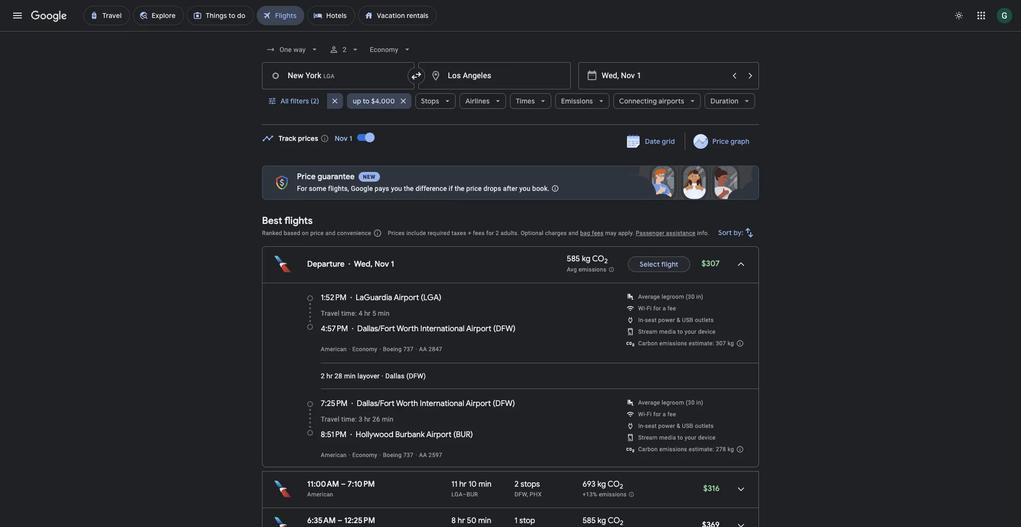 Task type: locate. For each thing, give the bounding box(es) containing it.
power up carbon emissions estimate: 278 kilograms element
[[659, 423, 676, 429]]

boeing 737 down burbank
[[383, 452, 414, 459]]

0 vertical spatial media
[[660, 328, 677, 335]]

airlines
[[466, 97, 490, 105]]

carbon emissions estimate: 307 kg
[[639, 340, 735, 347]]

1 vertical spatial your
[[685, 434, 697, 441]]

time:
[[342, 309, 357, 317], [342, 415, 357, 423]]

hollywood burbank airport ( bur )
[[356, 430, 473, 440]]

1 vertical spatial average
[[639, 399, 661, 406]]

min inside 11 hr 10 min lga – bur
[[479, 479, 492, 489]]

11:00 am – 7:10 pm american
[[307, 479, 375, 498]]

0 vertical spatial nov
[[335, 134, 348, 143]]

price for price guarantee
[[297, 172, 316, 182]]

international up hollywood burbank airport ( bur )
[[420, 399, 465, 408]]

2 economy from the top
[[353, 452, 378, 459]]

1 vertical spatial to
[[678, 328, 684, 335]]

316 US dollars text field
[[704, 484, 720, 493]]

international for 4:57 pm
[[421, 324, 465, 334]]

and
[[326, 230, 336, 237], [569, 230, 579, 237]]

0 vertical spatial seat
[[646, 317, 657, 323]]

co down +13% emissions
[[608, 516, 621, 526]]

in) for hollywood burbank airport ( bur )
[[697, 399, 704, 406]]

& up carbon emissions estimate: 307 kg
[[677, 317, 681, 323]]

min right 50
[[479, 516, 492, 526]]

1 vertical spatial wi-fi for a fee
[[639, 411, 677, 418]]

hr inside 11 hr 10 min lga – bur
[[460, 479, 467, 489]]

693 kg co 2
[[583, 479, 624, 491]]

fees right +
[[473, 230, 485, 237]]

1 horizontal spatial price
[[713, 137, 729, 146]]

0 vertical spatial device
[[699, 328, 716, 335]]

0 horizontal spatial the
[[404, 185, 414, 192]]

0 vertical spatial wi-
[[639, 305, 647, 312]]

– inside the 11:00 am – 7:10 pm american
[[341, 479, 346, 489]]

for left adults.
[[487, 230, 494, 237]]

1 right learn more about tracked prices icon in the left of the page
[[350, 134, 353, 143]]

0 vertical spatial in-seat power & usb outlets
[[639, 317, 714, 323]]

the right the if
[[455, 185, 465, 192]]

0 vertical spatial wi-fi for a fee
[[639, 305, 677, 312]]

0 vertical spatial bur
[[456, 430, 471, 440]]

1 average from the top
[[639, 293, 661, 300]]

1 usb from the top
[[683, 317, 694, 323]]

– left 7:10 pm on the left bottom
[[341, 479, 346, 489]]

legroom down flight
[[662, 293, 685, 300]]

0 vertical spatial  image
[[380, 346, 381, 353]]

0 vertical spatial to
[[363, 97, 370, 105]]

kg inside the 585 kg co 2
[[582, 254, 591, 264]]

min
[[378, 309, 390, 317], [344, 372, 356, 380], [382, 415, 394, 423], [479, 479, 492, 489], [479, 516, 492, 526]]

2 stops flight. element
[[515, 479, 540, 491]]

1 power from the top
[[659, 317, 676, 323]]

1 vertical spatial in-seat power & usb outlets
[[639, 423, 714, 429]]

585 inside the 585 kg co 2
[[567, 254, 581, 264]]

wi-fi for a fee
[[639, 305, 677, 312], [639, 411, 677, 418]]

0 vertical spatial your
[[685, 328, 697, 335]]

time: left 4
[[342, 309, 357, 317]]

1 737 from the top
[[404, 346, 414, 353]]

(30 for hollywood burbank airport ( bur )
[[686, 399, 695, 406]]

dallas/fort down the 5
[[358, 324, 395, 334]]

to
[[363, 97, 370, 105], [678, 328, 684, 335], [678, 434, 684, 441]]

kg inside 693 kg co 2
[[598, 479, 606, 489]]

international up 2847
[[421, 324, 465, 334]]

laguardia airport ( lga )
[[356, 293, 442, 303]]

None field
[[262, 41, 323, 58], [366, 41, 416, 58], [262, 41, 323, 58], [366, 41, 416, 58]]

2 inside 2 popup button
[[343, 46, 347, 53]]

bur inside 11 hr 10 min lga – bur
[[467, 491, 478, 498]]

2 estimate: from the top
[[689, 446, 715, 453]]

emissions left "307" at right
[[660, 340, 688, 347]]

in) for dallas/fort worth international airport ( dfw )
[[697, 293, 704, 300]]

to for dallas/fort worth international airport ( dfw )
[[678, 434, 684, 441]]

1 vertical spatial 1
[[391, 259, 394, 269]]

1 vertical spatial lga
[[452, 491, 463, 498]]

up to $4,000
[[353, 97, 395, 105]]

2 fee from the top
[[668, 411, 677, 418]]

flights,
[[328, 185, 349, 192]]

– right 6:35 am text field
[[338, 516, 343, 526]]

dallas/fort for 7:25 pm
[[357, 399, 395, 408]]

and left convenience
[[326, 230, 336, 237]]

1 stream media to your device from the top
[[639, 328, 716, 335]]

swap origin and destination. image
[[411, 70, 423, 82]]

travel down 1:52 pm
[[321, 309, 340, 317]]

0 vertical spatial travel
[[321, 309, 340, 317]]

737 for worth
[[404, 346, 414, 353]]

main menu image
[[12, 10, 23, 21]]

worth down dallas ( dfw )
[[396, 399, 418, 408]]

avg emissions
[[567, 266, 607, 273]]

you right the pays
[[391, 185, 402, 192]]

2 device from the top
[[699, 434, 716, 441]]

media
[[660, 328, 677, 335], [660, 434, 677, 441]]

1 & from the top
[[677, 317, 681, 323]]

1 boeing 737 from the top
[[383, 346, 414, 353]]

aa
[[419, 346, 427, 353], [419, 452, 427, 459]]

difference
[[416, 185, 447, 192]]

2 wi-fi for a fee from the top
[[639, 411, 677, 418]]

you right after at the top of page
[[520, 185, 531, 192]]

google
[[351, 185, 373, 192]]

price left the graph
[[713, 137, 729, 146]]

1 vertical spatial dallas/fort worth international airport ( dfw )
[[357, 399, 515, 408]]

outlets up carbon emissions estimate: 278 kilograms element
[[696, 423, 714, 429]]

(30
[[686, 293, 695, 300], [686, 399, 695, 406]]

1 economy from the top
[[353, 346, 378, 353]]

apply.
[[619, 230, 635, 237]]

0 vertical spatial power
[[659, 317, 676, 323]]

co up avg emissions
[[593, 254, 605, 264]]

11
[[452, 479, 458, 489]]

1 vertical spatial seat
[[646, 423, 657, 429]]

1 outlets from the top
[[696, 317, 714, 323]]

2 vertical spatial  image
[[380, 452, 381, 459]]

1 in-seat power & usb outlets from the top
[[639, 317, 714, 323]]

0 vertical spatial carbon
[[639, 340, 658, 347]]

1 fees from the left
[[473, 230, 485, 237]]

6:35 am – 12:25 pm
[[307, 516, 375, 526]]

1 vertical spatial worth
[[396, 399, 418, 408]]

hr left 28
[[327, 372, 333, 380]]

price left drops
[[467, 185, 482, 192]]

0 vertical spatial price
[[467, 185, 482, 192]]

0 vertical spatial 585
[[567, 254, 581, 264]]

dallas/fort worth international airport ( dfw ) up hollywood burbank airport ( bur )
[[357, 399, 515, 408]]

1 wi- from the top
[[639, 305, 647, 312]]

usb up carbon emissions estimate: 307 kg
[[683, 317, 694, 323]]

Departure time: 11:00 AM. text field
[[307, 479, 339, 489]]

international
[[421, 324, 465, 334], [420, 399, 465, 408]]

the left the difference
[[404, 185, 414, 192]]

leaves laguardia airport at 6:35 am on wednesday, november 1 and arrives at hollywood burbank airport at 12:25 pm on wednesday, november 1. element
[[307, 516, 375, 526]]

0 vertical spatial for
[[487, 230, 494, 237]]

legroom for dallas/fort worth international airport ( dfw )
[[662, 293, 685, 300]]

1 carbon from the top
[[639, 340, 658, 347]]

device for hollywood burbank airport ( bur )
[[699, 434, 716, 441]]

kg right 278 on the right bottom of page
[[728, 446, 735, 453]]

aa left 2847
[[419, 346, 427, 353]]

min right the 10 on the bottom
[[479, 479, 492, 489]]

average legroom (30 in) for hollywood burbank airport ( bur )
[[639, 399, 704, 406]]

2 vertical spatial co
[[608, 516, 621, 526]]

to for laguardia airport ( lga )
[[678, 328, 684, 335]]

1 vertical spatial device
[[699, 434, 716, 441]]

fees right bag
[[592, 230, 604, 237]]

1 media from the top
[[660, 328, 677, 335]]

+
[[468, 230, 472, 237]]

flight details. leaves laguardia airport at 11:00 am on wednesday, november 1 and arrives at hollywood burbank airport at 7:10 pm on wednesday, november 1. image
[[730, 477, 753, 501]]

(2)
[[311, 97, 319, 105]]

585 for 585 kg co
[[583, 516, 596, 526]]

min right 28
[[344, 372, 356, 380]]

0 vertical spatial boeing 737
[[383, 346, 414, 353]]

1 vertical spatial estimate:
[[689, 446, 715, 453]]

emissions left 278 on the right bottom of page
[[660, 446, 688, 453]]

media up carbon emissions estimate: 278 kilograms element
[[660, 434, 677, 441]]

stream media to your device up the 'carbon emissions estimate: 278 kg'
[[639, 434, 716, 441]]

2 stream from the top
[[639, 434, 658, 441]]

aa left 2597
[[419, 452, 427, 459]]

1 travel from the top
[[321, 309, 340, 317]]

0 vertical spatial lga
[[424, 293, 439, 303]]

seat for hollywood burbank airport ( bur )
[[646, 423, 657, 429]]

$307
[[702, 259, 720, 269]]

1 horizontal spatial and
[[569, 230, 579, 237]]

1 and from the left
[[326, 230, 336, 237]]

2 your from the top
[[685, 434, 697, 441]]

kg right "307" at right
[[728, 340, 735, 347]]

hr right 11
[[460, 479, 467, 489]]

travel time: 3 hr 26 min
[[321, 415, 394, 423]]

nov right wed,
[[375, 259, 389, 269]]

co for 693 kg co 2
[[608, 479, 620, 489]]

2 average from the top
[[639, 399, 661, 406]]

co inside the 585 kg co 2
[[593, 254, 605, 264]]

1 legroom from the top
[[662, 293, 685, 300]]

1 vertical spatial usb
[[683, 423, 694, 429]]

2 in- from the top
[[639, 423, 646, 429]]

min for 2 hr 28 min layover
[[344, 372, 356, 380]]

hr right 8 at the left bottom of page
[[458, 516, 465, 526]]

seat up carbon emissions estimate: 307 kilograms element
[[646, 317, 657, 323]]

1 vertical spatial aa
[[419, 452, 427, 459]]

0 vertical spatial average
[[639, 293, 661, 300]]

price inside button
[[713, 137, 729, 146]]

kg up +13% emissions
[[598, 479, 606, 489]]

in-seat power & usb outlets up carbon emissions estimate: 307 kilograms element
[[639, 317, 714, 323]]

fee up carbon emissions estimate: 307 kilograms element
[[668, 305, 677, 312]]

2 boeing 737 from the top
[[383, 452, 414, 459]]

Arrival time: 7:10 PM. text field
[[348, 479, 375, 489]]

1 boeing from the top
[[383, 346, 402, 353]]

legroom up carbon emissions estimate: 278 kilograms element
[[662, 399, 685, 406]]

kg up avg emissions
[[582, 254, 591, 264]]

for
[[297, 185, 307, 192]]

media for dallas/fort worth international airport ( dfw )
[[660, 328, 677, 335]]

departure
[[307, 259, 345, 269]]

2 usb from the top
[[683, 423, 694, 429]]

phx
[[530, 491, 542, 498]]

307 US dollars text field
[[702, 259, 720, 269]]

1 in) from the top
[[697, 293, 704, 300]]

hr for 2 hr 28 min layover
[[327, 372, 333, 380]]

1 wi-fi for a fee from the top
[[639, 305, 677, 312]]

0 vertical spatial international
[[421, 324, 465, 334]]

stream for dallas/fort worth international airport ( dfw )
[[639, 328, 658, 335]]

– down total duration 11 hr 10 min. element
[[463, 491, 467, 498]]

2 seat from the top
[[646, 423, 657, 429]]

usb for hollywood burbank airport ( bur )
[[683, 423, 694, 429]]

economy
[[353, 346, 378, 353], [353, 452, 378, 459]]

flight details. leaves laguardia airport at 6:35 am on wednesday, november 1 and arrives at hollywood burbank airport at 12:25 pm on wednesday, november 1. image
[[730, 514, 753, 527]]

1 vertical spatial price
[[311, 230, 324, 237]]

for
[[487, 230, 494, 237], [654, 305, 662, 312], [654, 411, 662, 418]]

in-seat power & usb outlets for hollywood burbank airport ( bur )
[[639, 423, 714, 429]]

& up the 'carbon emissions estimate: 278 kg'
[[677, 423, 681, 429]]

0 vertical spatial american
[[321, 346, 347, 353]]

avg
[[567, 266, 578, 273]]

for up carbon emissions estimate: 278 kilograms element
[[654, 411, 662, 418]]

bur
[[456, 430, 471, 440], [467, 491, 478, 498]]

price for price graph
[[713, 137, 729, 146]]

to up the 'carbon emissions estimate: 278 kg'
[[678, 434, 684, 441]]

Departure text field
[[602, 63, 727, 89]]

emissions down 693 kg co 2
[[599, 491, 627, 498]]

2 (30 from the top
[[686, 399, 695, 406]]

2 and from the left
[[569, 230, 579, 237]]

american down arrival time: 4:57 pm. 'text box'
[[321, 346, 347, 353]]

power up carbon emissions estimate: 307 kilograms element
[[659, 317, 676, 323]]

boeing 737 for worth
[[383, 346, 414, 353]]

hr for 11 hr 10 min lga – bur
[[460, 479, 467, 489]]

1 inside the find the best price region
[[350, 134, 353, 143]]

2 in) from the top
[[697, 399, 704, 406]]

1 vertical spatial 585
[[583, 516, 596, 526]]

2
[[343, 46, 347, 53], [496, 230, 499, 237], [605, 257, 608, 265], [321, 372, 325, 380], [515, 479, 519, 489], [620, 482, 624, 491]]

0 vertical spatial 737
[[404, 346, 414, 353]]

co up +13% emissions
[[608, 479, 620, 489]]

1 vertical spatial legroom
[[662, 399, 685, 406]]

1 horizontal spatial you
[[520, 185, 531, 192]]

for down select flight button on the right of page
[[654, 305, 662, 312]]

& for dallas/fort worth international airport ( dfw )
[[677, 317, 681, 323]]

boeing for dallas/fort
[[383, 346, 402, 353]]

emissions
[[562, 97, 593, 105]]

based
[[284, 230, 301, 237]]

nov right learn more about tracked prices icon in the left of the page
[[335, 134, 348, 143]]

travel time: 4 hr 5 min
[[321, 309, 390, 317]]

carbon emissions estimate: 307 kilograms element
[[639, 340, 735, 347]]

2 carbon from the top
[[639, 446, 658, 453]]

hr right 4
[[365, 309, 371, 317]]

0 vertical spatial dallas/fort
[[358, 324, 395, 334]]

emissions down the 585 kg co 2
[[579, 266, 607, 273]]

hr right 3
[[365, 415, 371, 423]]

estimate: left "307" at right
[[689, 340, 715, 347]]

boeing up 'dallas' on the bottom of the page
[[383, 346, 402, 353]]

2 outlets from the top
[[696, 423, 714, 429]]

0 vertical spatial in-
[[639, 317, 646, 323]]

1 vertical spatial wi-
[[639, 411, 647, 418]]

0 vertical spatial stream media to your device
[[639, 328, 716, 335]]

1 horizontal spatial nov
[[375, 259, 389, 269]]

1 vertical spatial american
[[321, 452, 347, 459]]

stops button
[[416, 89, 456, 113]]

None search field
[[262, 38, 760, 125]]

your for hollywood burbank airport ( bur )
[[685, 434, 697, 441]]

3
[[359, 415, 363, 423]]

1 aa from the top
[[419, 346, 427, 353]]

fees
[[473, 230, 485, 237], [592, 230, 604, 237]]

2 vertical spatial american
[[307, 491, 333, 498]]

1 vertical spatial boeing 737
[[383, 452, 414, 459]]

2 a from the top
[[663, 411, 667, 418]]

bag
[[581, 230, 591, 237]]

fee up carbon emissions estimate: 278 kilograms element
[[668, 411, 677, 418]]

1 vertical spatial carbon
[[639, 446, 658, 453]]

your for dallas/fort worth international airport ( dfw )
[[685, 328, 697, 335]]

fi for dallas/fort worth international airport ( dfw )
[[647, 305, 652, 312]]

Arrival time: 8:51 PM. text field
[[321, 430, 347, 440]]

585 up avg
[[567, 254, 581, 264]]

price graph
[[713, 137, 750, 146]]

0 vertical spatial stream
[[639, 328, 658, 335]]

0 vertical spatial a
[[663, 305, 667, 312]]

times button
[[510, 89, 552, 113]]

1 seat from the top
[[646, 317, 657, 323]]

kg for 585 kg co
[[598, 516, 607, 526]]

boeing down burbank
[[383, 452, 402, 459]]

2 wi- from the top
[[639, 411, 647, 418]]

dallas/fort up 26
[[357, 399, 395, 408]]

2 power from the top
[[659, 423, 676, 429]]

dallas/fort for 4:57 pm
[[358, 324, 395, 334]]

in-seat power & usb outlets for dallas/fort worth international airport ( dfw )
[[639, 317, 714, 323]]

0 vertical spatial time:
[[342, 309, 357, 317]]

0 horizontal spatial you
[[391, 185, 402, 192]]

2 time: from the top
[[342, 415, 357, 423]]

– for 7:10 pm
[[341, 479, 346, 489]]

international for 7:25 pm
[[420, 399, 465, 408]]

device up carbon emissions estimate: 278 kilograms element
[[699, 434, 716, 441]]

american for 8:51 pm
[[321, 452, 347, 459]]

 image
[[380, 346, 381, 353], [382, 372, 384, 380], [380, 452, 381, 459]]

filters
[[290, 97, 309, 105]]

economy up layover
[[353, 346, 378, 353]]

co for 585 kg co
[[608, 516, 621, 526]]

2 legroom from the top
[[662, 399, 685, 406]]

1 vertical spatial in)
[[697, 399, 704, 406]]

2 media from the top
[[660, 434, 677, 441]]

1 vertical spatial &
[[677, 423, 681, 429]]

1 vertical spatial in-
[[639, 423, 646, 429]]

travel
[[321, 309, 340, 317], [321, 415, 340, 423]]

outlets for hollywood burbank airport ( bur )
[[696, 423, 714, 429]]

a up carbon emissions estimate: 307 kilograms element
[[663, 305, 667, 312]]

Departure time: 1:52 PM. text field
[[321, 293, 347, 303]]

2 fi from the top
[[647, 411, 652, 418]]

time: left 3
[[342, 415, 357, 423]]

0 vertical spatial in)
[[697, 293, 704, 300]]

1 device from the top
[[699, 328, 716, 335]]

price up for
[[297, 172, 316, 182]]

flights
[[285, 215, 313, 227]]

1 fi from the top
[[647, 305, 652, 312]]

1 (30 from the top
[[686, 293, 695, 300]]

your up carbon emissions estimate: 307 kg
[[685, 328, 697, 335]]

estimate: left 278 on the right bottom of page
[[689, 446, 715, 453]]

1 time: from the top
[[342, 309, 357, 317]]

0 vertical spatial dallas/fort worth international airport ( dfw )
[[358, 324, 516, 334]]

stream up carbon emissions estimate: 307 kilograms element
[[639, 328, 658, 335]]

(30 down select flight button on the right of page
[[686, 293, 695, 300]]

kg for 693 kg co 2
[[598, 479, 606, 489]]

2 fees from the left
[[592, 230, 604, 237]]

2 boeing from the top
[[383, 452, 402, 459]]

0 horizontal spatial 1
[[350, 134, 353, 143]]

2 stream media to your device from the top
[[639, 434, 716, 441]]

737
[[404, 346, 414, 353], [404, 452, 414, 459]]

to right up on the left top
[[363, 97, 370, 105]]

0 vertical spatial outlets
[[696, 317, 714, 323]]

up to $4,000 button
[[347, 89, 412, 113]]

0 vertical spatial aa
[[419, 346, 427, 353]]

seat for dallas/fort worth international airport ( dfw )
[[646, 317, 657, 323]]

0 vertical spatial worth
[[397, 324, 419, 334]]

1 vertical spatial for
[[654, 305, 662, 312]]

american down the arrival time: 8:51 pm. 'text box'
[[321, 452, 347, 459]]

1 fee from the top
[[668, 305, 677, 312]]

1 in- from the top
[[639, 317, 646, 323]]

1 vertical spatial dallas/fort
[[357, 399, 395, 408]]

media up carbon emissions estimate: 307 kilograms element
[[660, 328, 677, 335]]

1 vertical spatial stream
[[639, 434, 658, 441]]

in)
[[697, 293, 704, 300], [697, 399, 704, 406]]

1 vertical spatial outlets
[[696, 423, 714, 429]]

1 vertical spatial (30
[[686, 399, 695, 406]]

kg down +13% emissions
[[598, 516, 607, 526]]

your up the 'carbon emissions estimate: 278 kg'
[[685, 434, 697, 441]]

2 737 from the top
[[404, 452, 414, 459]]

1 horizontal spatial 585
[[583, 516, 596, 526]]

737 left aa 2847
[[404, 346, 414, 353]]

1 vertical spatial power
[[659, 423, 676, 429]]

average for hollywood burbank airport ( bur )
[[639, 399, 661, 406]]

1 your from the top
[[685, 328, 697, 335]]

 image for dallas/fort
[[380, 452, 381, 459]]

wi-fi for a fee up carbon emissions estimate: 278 kilograms element
[[639, 411, 677, 418]]

worth down laguardia airport ( lga )
[[397, 324, 419, 334]]

date
[[646, 137, 661, 146]]

1 stop
[[515, 516, 536, 526]]

lga inside 11 hr 10 min lga – bur
[[452, 491, 463, 498]]

1 vertical spatial bur
[[467, 491, 478, 498]]

the
[[404, 185, 414, 192], [455, 185, 465, 192]]

dallas/fort worth international airport ( dfw ) for 7:25 pm
[[357, 399, 515, 408]]

1 average legroom (30 in) from the top
[[639, 293, 704, 300]]

economy down hollywood at the left bottom of page
[[353, 452, 378, 459]]

None text field
[[262, 62, 415, 89], [419, 62, 571, 89], [262, 62, 415, 89], [419, 62, 571, 89]]

1 estimate: from the top
[[689, 340, 715, 347]]

co inside 693 kg co 2
[[608, 479, 620, 489]]

to inside popup button
[[363, 97, 370, 105]]

2 in-seat power & usb outlets from the top
[[639, 423, 714, 429]]

include
[[407, 230, 426, 237]]

1 vertical spatial price
[[297, 172, 316, 182]]

2 button
[[325, 38, 364, 61]]

Arrival time: 4:57 PM. text field
[[321, 324, 348, 334]]

0 vertical spatial legroom
[[662, 293, 685, 300]]

co
[[593, 254, 605, 264], [608, 479, 620, 489], [608, 516, 621, 526]]

emissions for carbon emissions estimate: 307 kg
[[660, 340, 688, 347]]

2 & from the top
[[677, 423, 681, 429]]

in-seat power & usb outlets up carbon emissions estimate: 278 kilograms element
[[639, 423, 714, 429]]

fee
[[668, 305, 677, 312], [668, 411, 677, 418]]

1 vertical spatial average legroom (30 in)
[[639, 399, 704, 406]]

outlets up carbon emissions estimate: 307 kilograms element
[[696, 317, 714, 323]]

1 horizontal spatial the
[[455, 185, 465, 192]]

nov 1
[[335, 134, 353, 143]]

2 travel from the top
[[321, 415, 340, 423]]

0 vertical spatial (30
[[686, 293, 695, 300]]

emissions for avg emissions
[[579, 266, 607, 273]]

0 vertical spatial –
[[341, 479, 346, 489]]

dallas ( dfw )
[[386, 372, 426, 380]]

0 horizontal spatial lga
[[424, 293, 439, 303]]

wi-fi for a fee for hollywood burbank airport ( bur )
[[639, 411, 677, 418]]

0 horizontal spatial nov
[[335, 134, 348, 143]]

(
[[421, 293, 424, 303], [494, 324, 496, 334], [407, 372, 409, 380], [493, 399, 496, 408], [454, 430, 456, 440]]

2 vertical spatial to
[[678, 434, 684, 441]]

travel for 7:25 pm
[[321, 415, 340, 423]]

11 hr 10 min lga – bur
[[452, 479, 492, 498]]

1 a from the top
[[663, 305, 667, 312]]

american down departure time: 11:00 am. text box
[[307, 491, 333, 498]]

fee for hollywood burbank airport ( bur )
[[668, 411, 677, 418]]

device up carbon emissions estimate: 307 kilograms element
[[699, 328, 716, 335]]

aa for international
[[419, 346, 427, 353]]

american
[[321, 346, 347, 353], [321, 452, 347, 459], [307, 491, 333, 498]]

0 vertical spatial price
[[713, 137, 729, 146]]

for for dallas/fort worth international airport ( dfw )
[[654, 411, 662, 418]]

(30 up carbon emissions estimate: 278 kilograms element
[[686, 399, 695, 406]]

1
[[350, 134, 353, 143], [391, 259, 394, 269], [515, 516, 518, 526]]

1 left "stop"
[[515, 516, 518, 526]]

grid
[[663, 137, 676, 146]]

average
[[639, 293, 661, 300], [639, 399, 661, 406]]

6:35 am
[[307, 516, 336, 526]]

 image up layover
[[380, 346, 381, 353]]

1 vertical spatial fee
[[668, 411, 677, 418]]

2 vertical spatial –
[[338, 516, 343, 526]]

)
[[439, 293, 442, 303], [513, 324, 516, 334], [424, 372, 426, 380], [513, 399, 515, 408], [471, 430, 473, 440]]

1 stream from the top
[[639, 328, 658, 335]]

0 vertical spatial 1
[[350, 134, 353, 143]]

track prices
[[279, 134, 319, 143]]

usb up the 'carbon emissions estimate: 278 kg'
[[683, 423, 694, 429]]

1 vertical spatial stream media to your device
[[639, 434, 716, 441]]

boeing
[[383, 346, 402, 353], [383, 452, 402, 459]]

boeing 737 up 'dallas' on the bottom of the page
[[383, 346, 414, 353]]

to up carbon emissions estimate: 307 kg
[[678, 328, 684, 335]]

min right 26
[[382, 415, 394, 423]]

worth
[[397, 324, 419, 334], [396, 399, 418, 408]]

2 average legroom (30 in) from the top
[[639, 399, 704, 406]]

1 vertical spatial economy
[[353, 452, 378, 459]]

power
[[659, 317, 676, 323], [659, 423, 676, 429]]

0 vertical spatial co
[[593, 254, 605, 264]]

 image left 'dallas' on the bottom of the page
[[382, 372, 384, 380]]

0 vertical spatial average legroom (30 in)
[[639, 293, 704, 300]]

1 vertical spatial international
[[420, 399, 465, 408]]

1 vertical spatial a
[[663, 411, 667, 418]]

2 aa from the top
[[419, 452, 427, 459]]

and left bag
[[569, 230, 579, 237]]

aa 2597
[[419, 452, 443, 459]]

0 vertical spatial usb
[[683, 317, 694, 323]]



Task type: vqa. For each thing, say whether or not it's contained in the screenshot.
Santa
no



Task type: describe. For each thing, give the bounding box(es) containing it.
legroom for hollywood burbank airport ( bur )
[[662, 399, 685, 406]]

2 inside the "2 stops dfw , phx"
[[515, 479, 519, 489]]

in- for hollywood burbank airport ( bur )
[[639, 423, 646, 429]]

for for laguardia airport ( lga )
[[654, 305, 662, 312]]

american for 4:57 pm
[[321, 346, 347, 353]]

585 kg co 2
[[567, 254, 608, 265]]

10
[[469, 479, 477, 489]]

 image for laguardia
[[380, 346, 381, 353]]

– inside 11 hr 10 min lga – bur
[[463, 491, 467, 498]]

stream media to your device for hollywood burbank airport ( bur )
[[639, 434, 716, 441]]

emissions for carbon emissions estimate: 278 kg
[[660, 446, 688, 453]]

wed,
[[354, 259, 373, 269]]

optional
[[521, 230, 544, 237]]

307
[[716, 340, 727, 347]]

laguardia
[[356, 293, 393, 303]]

1 horizontal spatial 1
[[391, 259, 394, 269]]

1 the from the left
[[404, 185, 414, 192]]

in- for dallas/fort worth international airport ( dfw )
[[639, 317, 646, 323]]

price guarantee
[[297, 172, 355, 182]]

585 kg co
[[583, 516, 621, 526]]

date grid
[[646, 137, 676, 146]]

wi-fi for a fee for dallas/fort worth international airport ( dfw )
[[639, 305, 677, 312]]

duration button
[[705, 89, 756, 113]]

dfw inside the "2 stops dfw , phx"
[[515, 491, 527, 498]]

estimate: for hollywood burbank airport ( bur )
[[689, 446, 715, 453]]

all filters (2)
[[281, 97, 319, 105]]

stop
[[520, 516, 536, 526]]

dallas
[[386, 372, 405, 380]]

burbank
[[396, 430, 425, 440]]

7:10 pm
[[348, 479, 375, 489]]

stops
[[521, 479, 540, 489]]

book.
[[533, 185, 550, 192]]

737 for burbank
[[404, 452, 414, 459]]

learn more about tracked prices image
[[320, 134, 329, 143]]

stream for hollywood burbank airport ( bur )
[[639, 434, 658, 441]]

average for dallas/fort worth international airport ( dfw )
[[639, 293, 661, 300]]

guarantee
[[318, 172, 355, 182]]

+13%
[[583, 491, 598, 498]]

usb for dallas/fort worth international airport ( dfw )
[[683, 317, 694, 323]]

$4,000
[[372, 97, 395, 105]]

best
[[262, 215, 283, 227]]

min right the 5
[[378, 309, 390, 317]]

2 you from the left
[[520, 185, 531, 192]]

select flight
[[640, 260, 679, 269]]

1 stop flight. element
[[515, 516, 536, 527]]

time: for 4:57 pm
[[342, 309, 357, 317]]

min for 11 hr 10 min lga – bur
[[479, 479, 492, 489]]

stops
[[421, 97, 440, 105]]

wi- for hollywood burbank airport ( bur )
[[639, 411, 647, 418]]

times
[[516, 97, 535, 105]]

8
[[452, 516, 456, 526]]

pays
[[375, 185, 390, 192]]

passenger
[[636, 230, 665, 237]]

travel for 1:52 pm
[[321, 309, 340, 317]]

nov inside the find the best price region
[[335, 134, 348, 143]]

assistance
[[667, 230, 696, 237]]

(30 for dallas/fort worth international airport ( dfw )
[[686, 293, 695, 300]]

bag fees button
[[581, 230, 604, 237]]

up
[[353, 97, 361, 105]]

693
[[583, 479, 596, 489]]

1 vertical spatial nov
[[375, 259, 389, 269]]

select flight button
[[629, 253, 691, 276]]

1 you from the left
[[391, 185, 402, 192]]

adults.
[[501, 230, 520, 237]]

wi- for dallas/fort worth international airport ( dfw )
[[639, 305, 647, 312]]

1 carry-on bag, bags, selected image
[[274, 89, 343, 113]]

co for 585 kg co 2
[[593, 254, 605, 264]]

emissions button
[[556, 89, 610, 113]]

sort
[[719, 228, 733, 237]]

aa 2847
[[419, 346, 443, 353]]

drops
[[484, 185, 502, 192]]

2847
[[429, 346, 443, 353]]

New feature text field
[[359, 172, 380, 182]]

airports
[[659, 97, 685, 105]]

hollywood
[[356, 430, 394, 440]]

estimate: for dallas/fort worth international airport ( dfw )
[[689, 340, 715, 347]]

outlets for dallas/fort worth international airport ( dfw )
[[696, 317, 714, 323]]

fee for dallas/fort worth international airport ( dfw )
[[668, 305, 677, 312]]

taxes
[[452, 230, 467, 237]]

a for dallas/fort worth international airport ( dfw )
[[663, 305, 667, 312]]

learn more about price guarantee image
[[544, 177, 567, 200]]

track
[[279, 134, 297, 143]]

average legroom (30 in) for dallas/fort worth international airport ( dfw )
[[639, 293, 704, 300]]

& for hollywood burbank airport ( bur )
[[677, 423, 681, 429]]

power for dallas/fort worth international airport ( dfw )
[[659, 317, 676, 323]]

total duration 8 hr 50 min. element
[[452, 516, 515, 527]]

layover (1 of 2) is a 1 hr 22 min layover at dallas/fort worth international airport in dallas. layover (2 of 2) is a 1 hr 38 min layover at phoenix sky harbor international airport in phoenix. element
[[515, 491, 578, 498]]

economy for hollywood burbank airport
[[353, 452, 378, 459]]

prices
[[388, 230, 405, 237]]

stream media to your device for dallas/fort worth international airport ( dfw )
[[639, 328, 716, 335]]

on
[[302, 230, 309, 237]]

wed, nov 1
[[354, 259, 394, 269]]

4:57 pm
[[321, 324, 348, 334]]

585 for 585 kg co 2
[[567, 254, 581, 264]]

for some flights, google pays you the difference if the price drops after you book.
[[297, 185, 550, 192]]

emissions for +13% emissions
[[599, 491, 627, 498]]

1 inside the 1 stop flight. element
[[515, 516, 518, 526]]

– for 12:25 pm
[[338, 516, 343, 526]]

a for hollywood burbank airport ( bur )
[[663, 411, 667, 418]]

find the best price region
[[262, 126, 760, 158]]

50
[[467, 516, 477, 526]]

carbon for dallas/fort worth international airport ( dfw )
[[639, 340, 658, 347]]

american inside the 11:00 am – 7:10 pm american
[[307, 491, 333, 498]]

2597
[[429, 452, 443, 459]]

power for hollywood burbank airport ( bur )
[[659, 423, 676, 429]]

all
[[281, 97, 289, 105]]

369 US dollars text field
[[703, 520, 720, 527]]

time: for 8:51 pm
[[342, 415, 357, 423]]

Departure time: 7:25 PM. text field
[[321, 399, 348, 408]]

leaves laguardia airport at 11:00 am on wednesday, november 1 and arrives at hollywood burbank airport at 7:10 pm on wednesday, november 1. element
[[307, 479, 375, 489]]

Departure time: 6:35 AM. text field
[[307, 516, 336, 526]]

aa for airport
[[419, 452, 427, 459]]

none search field containing all filters (2)
[[262, 38, 760, 125]]

4
[[359, 309, 363, 317]]

connecting airports
[[620, 97, 685, 105]]

dallas/fort worth international airport ( dfw ) for 4:57 pm
[[358, 324, 516, 334]]

1 vertical spatial  image
[[382, 372, 384, 380]]

26
[[373, 415, 380, 423]]

if
[[449, 185, 453, 192]]

2 stops dfw , phx
[[515, 479, 542, 498]]

hr for 8 hr 50 min
[[458, 516, 465, 526]]

kg for 585 kg co 2
[[582, 254, 591, 264]]

11:00 am
[[307, 479, 339, 489]]

airlines button
[[460, 89, 507, 113]]

1 horizontal spatial price
[[467, 185, 482, 192]]

select
[[640, 260, 660, 269]]

0 horizontal spatial price
[[311, 230, 324, 237]]

min for 8 hr 50 min
[[479, 516, 492, 526]]

best flights
[[262, 215, 313, 227]]

some
[[309, 185, 327, 192]]

2 the from the left
[[455, 185, 465, 192]]

worth for 7:25 pm
[[396, 399, 418, 408]]

media for hollywood burbank airport ( bur )
[[660, 434, 677, 441]]

change appearance image
[[948, 4, 971, 27]]

278
[[716, 446, 727, 453]]

2 inside 693 kg co 2
[[620, 482, 624, 491]]

worth for 4:57 pm
[[397, 324, 419, 334]]

2 inside the 585 kg co 2
[[605, 257, 608, 265]]

8 hr 50 min
[[452, 516, 492, 526]]

learn more about ranking image
[[373, 229, 382, 238]]

sort by: button
[[715, 221, 760, 244]]

ranked
[[262, 230, 282, 237]]

boeing for hollywood
[[383, 452, 402, 459]]

fi for hollywood burbank airport ( bur )
[[647, 411, 652, 418]]

28
[[335, 372, 343, 380]]

after
[[503, 185, 518, 192]]

12:25 pm
[[344, 516, 375, 526]]

total duration 11 hr 10 min. element
[[452, 479, 515, 491]]

best flights main content
[[262, 126, 760, 527]]

carbon for hollywood burbank airport ( bur )
[[639, 446, 658, 453]]

passenger assistance button
[[636, 230, 696, 237]]

Arrival time: 12:25 PM. text field
[[344, 516, 375, 526]]

carbon emissions estimate: 278 kg
[[639, 446, 735, 453]]

required
[[428, 230, 450, 237]]

flight
[[662, 260, 679, 269]]

carbon emissions estimate: 278 kilograms element
[[639, 446, 735, 453]]

$316
[[704, 484, 720, 493]]

device for dallas/fort worth international airport ( dfw )
[[699, 328, 716, 335]]

prices include required taxes + fees for 2 adults. optional charges and bag fees may apply. passenger assistance
[[388, 230, 696, 237]]

graph
[[731, 137, 750, 146]]

all filters (2) button
[[262, 89, 327, 113]]

economy for dallas/fort worth international airport
[[353, 346, 378, 353]]

boeing 737 for burbank
[[383, 452, 414, 459]]

8:51 pm
[[321, 430, 347, 440]]



